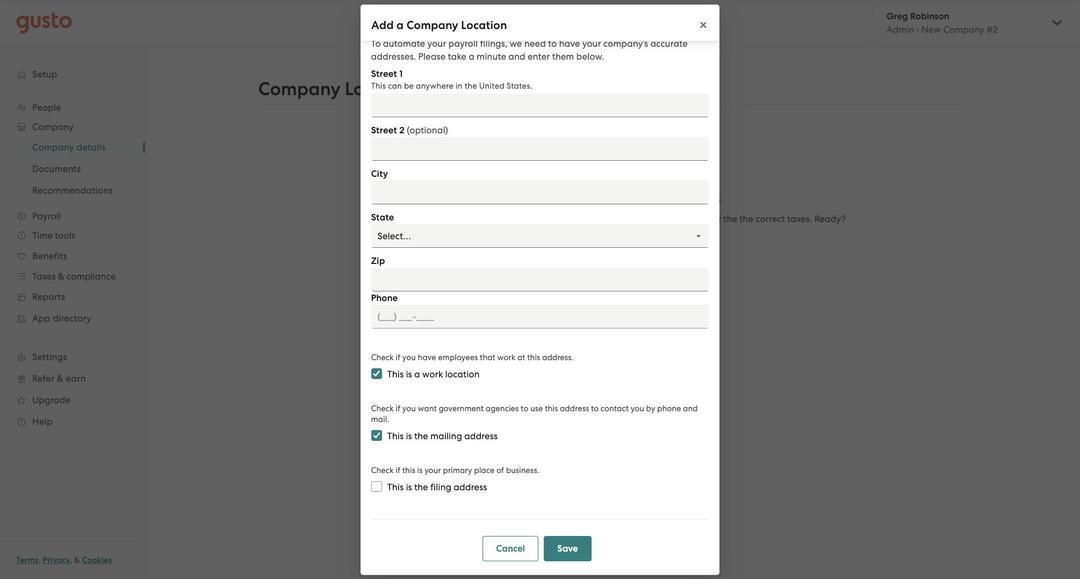 Task type: describe. For each thing, give the bounding box(es) containing it.
City field
[[372, 180, 709, 204]]

add company location dialog
[[361, 4, 720, 575]]

cancel
[[497, 543, 526, 554]]

check for this is the mailing address
[[372, 403, 394, 413]]

location
[[446, 368, 480, 379]]

address for this is the mailing address
[[465, 430, 498, 441]]

cookies
[[82, 555, 112, 565]]

united
[[480, 81, 505, 90]]

that
[[481, 352, 496, 362]]

a inside add a location button
[[607, 243, 613, 255]]

&
[[74, 555, 80, 565]]

forms
[[660, 213, 684, 224]]

1
[[400, 68, 403, 79]]

taxes.
[[788, 213, 813, 224]]

this for location
[[528, 352, 541, 362]]

mailing
[[431, 430, 463, 441]]

the left mailing
[[415, 430, 429, 441]]

2 , from the left
[[70, 555, 72, 565]]

mail.
[[372, 414, 390, 424]]

address.
[[543, 352, 574, 362]]

them
[[553, 51, 575, 61]]

ready?
[[815, 213, 846, 224]]

tell
[[380, 213, 394, 224]]

if for this is the mailing address
[[396, 403, 401, 413]]

company's
[[604, 38, 649, 48]]

business.
[[507, 465, 540, 475]]

at
[[518, 352, 526, 362]]

location inside button
[[615, 243, 653, 255]]

this for this is a work location
[[388, 368, 404, 379]]

add your company addresses
[[505, 188, 721, 207]]

is for this is a work location
[[406, 368, 413, 379]]

your right where
[[436, 213, 455, 224]]

by
[[647, 403, 656, 413]]

is for this is the mailing address
[[406, 430, 413, 441]]

automate
[[384, 38, 426, 48]]

you for the
[[403, 403, 416, 413]]

this for this is the filing address
[[388, 481, 404, 492]]

be
[[405, 81, 414, 90]]

use
[[531, 403, 544, 413]]

and inside to automate your payroll filings, we need to have your company's accurate addresses. please take a minute and enter them below.
[[509, 51, 526, 61]]

tell us where your company is located so we can properly file your forms and pay the the correct taxes. ready? let's start.
[[380, 213, 846, 237]]

Zip field
[[372, 267, 709, 291]]

this is a work location
[[388, 368, 480, 379]]

you left 'by' at the bottom right of the page
[[631, 403, 645, 413]]

payroll
[[449, 38, 478, 48]]

have inside to automate your payroll filings, we need to have your company's accurate addresses. please take a minute and enter them below.
[[560, 38, 581, 48]]

save
[[558, 543, 579, 554]]

properly
[[586, 213, 622, 224]]

file
[[624, 213, 637, 224]]

Phone text field
[[372, 304, 709, 328]]

add a location
[[587, 243, 653, 255]]

add for add a location
[[587, 243, 605, 255]]

is up this is the filing address
[[418, 465, 423, 475]]

save button
[[544, 536, 592, 561]]

check if this is your primary place of business.
[[372, 465, 540, 475]]

2 horizontal spatial to
[[592, 403, 599, 413]]

minute
[[477, 51, 507, 61]]

and inside "tell us where your company is located so we can properly file your forms and pay the the correct taxes. ready? let's start."
[[686, 213, 703, 224]]

street 1 this can be anywhere in the united states.
[[372, 68, 533, 90]]

street 2 (optional)
[[372, 124, 449, 136]]

you for a
[[403, 352, 416, 362]]

check for this is the filing address
[[372, 465, 394, 475]]

location inside dialog
[[461, 18, 507, 32]]

company
[[457, 213, 497, 224]]

this for address
[[546, 403, 559, 413]]

addresses
[[648, 188, 721, 207]]

add for add a company location
[[372, 18, 394, 32]]

cancel button
[[483, 536, 539, 561]]

this for this is the mailing address
[[388, 430, 404, 441]]

street for 2
[[372, 124, 398, 136]]

and inside check if you want government agencies to use this address to contact you by phone and mail.
[[684, 403, 699, 413]]

check for this is a work location
[[372, 352, 394, 362]]

(optional)
[[407, 124, 449, 135]]

city
[[372, 168, 389, 179]]

0 horizontal spatial this
[[403, 465, 416, 475]]

terms
[[16, 555, 39, 565]]

take
[[448, 51, 467, 61]]

privacy
[[43, 555, 70, 565]]

accurate
[[651, 38, 688, 48]]

to inside to automate your payroll filings, we need to have your company's accurate addresses. please take a minute and enter them below.
[[549, 38, 558, 48]]

privacy link
[[43, 555, 70, 565]]

addresses.
[[372, 51, 417, 61]]

phone
[[372, 292, 398, 303]]

located
[[508, 213, 540, 224]]

cookies button
[[82, 554, 112, 567]]

to automate your payroll filings, we need to have your company's accurate addresses. please take a minute and enter them below.
[[372, 38, 688, 61]]

is inside "tell us where your company is located so we can properly file your forms and pay the the correct taxes. ready? let's start."
[[499, 213, 505, 224]]

Street 2 field
[[372, 137, 709, 160]]

add a company location
[[372, 18, 507, 32]]

home image
[[16, 12, 72, 34]]

phone
[[658, 403, 682, 413]]

states.
[[507, 81, 533, 90]]

so
[[542, 213, 551, 224]]

Street 1 field
[[372, 93, 709, 117]]

start.
[[612, 226, 634, 237]]

a up the automate
[[397, 18, 404, 32]]



Task type: vqa. For each thing, say whether or not it's contained in the screenshot.
3332
no



Task type: locate. For each thing, give the bounding box(es) containing it.
0 horizontal spatial company
[[258, 78, 341, 100]]

enter
[[528, 51, 551, 61]]

1 check from the top
[[372, 352, 394, 362]]

your
[[539, 188, 571, 207]]

2 street from the top
[[372, 124, 398, 136]]

add
[[372, 18, 394, 32], [505, 188, 535, 207], [587, 243, 605, 255]]

you up this is a work location
[[403, 352, 416, 362]]

0 vertical spatial street
[[372, 68, 398, 79]]

this right this is a work location 'option'
[[388, 368, 404, 379]]

1 vertical spatial and
[[686, 213, 703, 224]]

2 horizontal spatial company
[[575, 188, 645, 207]]

This is a work location checkbox
[[372, 368, 382, 379]]

check up mail.
[[372, 403, 394, 413]]

is right this is a work location 'option'
[[406, 368, 413, 379]]

is left located
[[499, 213, 505, 224]]

add up located
[[505, 188, 535, 207]]

and left pay
[[686, 213, 703, 224]]

1 horizontal spatial company
[[407, 18, 459, 32]]

1 vertical spatial location
[[615, 243, 653, 255]]

0 vertical spatial and
[[509, 51, 526, 61]]

below.
[[577, 51, 605, 61]]

2 vertical spatial if
[[396, 465, 401, 475]]

street left 2
[[372, 124, 398, 136]]

can inside "tell us where your company is located so we can properly file your forms and pay the the correct taxes. ready? let's start."
[[568, 213, 584, 224]]

0 horizontal spatial add
[[372, 18, 394, 32]]

is right this is the mailing address checkbox at the bottom of page
[[406, 430, 413, 441]]

check
[[372, 352, 394, 362], [372, 403, 394, 413], [372, 465, 394, 475]]

address for this is the filing address
[[454, 481, 488, 492]]

we inside "tell us where your company is located so we can properly file your forms and pay the the correct taxes. ready? let's start."
[[554, 213, 566, 224]]

can left the properly
[[568, 213, 584, 224]]

this right the this is the filing address checkbox
[[388, 481, 404, 492]]

location down start.
[[615, 243, 653, 255]]

a
[[397, 18, 404, 32], [469, 51, 475, 61], [607, 243, 613, 255], [415, 368, 421, 379]]

this up this is the filing address
[[403, 465, 416, 475]]

correct
[[756, 213, 786, 224]]

1 horizontal spatial location
[[615, 243, 653, 255]]

agencies
[[486, 403, 519, 413]]

company
[[407, 18, 459, 32], [258, 78, 341, 100], [575, 188, 645, 207]]

filing
[[431, 481, 452, 492]]

this inside the street 1 this can be anywhere in the united states.
[[372, 81, 386, 90]]

the
[[465, 81, 478, 90], [724, 213, 738, 224], [740, 213, 754, 224], [415, 430, 429, 441], [415, 481, 429, 492]]

1 vertical spatial this
[[546, 403, 559, 413]]

place
[[475, 465, 495, 475]]

2
[[400, 124, 405, 136]]

you
[[403, 352, 416, 362], [403, 403, 416, 413], [631, 403, 645, 413]]

0 horizontal spatial location
[[461, 18, 507, 32]]

1 vertical spatial if
[[396, 403, 401, 413]]

add inside dialog
[[372, 18, 394, 32]]

anywhere
[[417, 81, 454, 90]]

the left filing
[[415, 481, 429, 492]]

2 vertical spatial and
[[684, 403, 699, 413]]

we
[[510, 38, 523, 48], [554, 213, 566, 224]]

check up this is a work location 'option'
[[372, 352, 394, 362]]

0 horizontal spatial ,
[[39, 555, 41, 565]]

if up this is a work location
[[396, 352, 401, 362]]

us
[[396, 213, 406, 224]]

0 vertical spatial company
[[407, 18, 459, 32]]

please
[[419, 51, 446, 61]]

the left the correct on the top
[[740, 213, 754, 224]]

1 , from the left
[[39, 555, 41, 565]]

you left want
[[403, 403, 416, 413]]

check if you want government agencies to use this address to contact you by phone and mail.
[[372, 403, 699, 424]]

0 vertical spatial add
[[372, 18, 394, 32]]

terms , privacy , & cookies
[[16, 555, 112, 565]]

1 vertical spatial we
[[554, 213, 566, 224]]

0 vertical spatial have
[[560, 38, 581, 48]]

this left be
[[372, 81, 386, 90]]

0 horizontal spatial work
[[423, 368, 444, 379]]

company addresses image
[[593, 135, 633, 175]]

this right at
[[528, 352, 541, 362]]

2 if from the top
[[396, 403, 401, 413]]

this is the filing address
[[388, 481, 488, 492]]

have up them
[[560, 38, 581, 48]]

2 check from the top
[[372, 403, 394, 413]]

street left 1
[[372, 68, 398, 79]]

This is the filing address checkbox
[[372, 481, 382, 491]]

is
[[499, 213, 505, 224], [406, 368, 413, 379], [406, 430, 413, 441], [418, 465, 423, 475], [406, 481, 413, 492]]

we right so
[[554, 213, 566, 224]]

add for add your company addresses
[[505, 188, 535, 207]]

a right take
[[469, 51, 475, 61]]

1 horizontal spatial add
[[505, 188, 535, 207]]

1 vertical spatial have
[[418, 352, 437, 362]]

1 horizontal spatial we
[[554, 213, 566, 224]]

can
[[389, 81, 403, 90], [568, 213, 584, 224]]

0 horizontal spatial to
[[521, 403, 529, 413]]

terms link
[[16, 555, 39, 565]]

add inside button
[[587, 243, 605, 255]]

2 horizontal spatial this
[[546, 403, 559, 413]]

to left use
[[521, 403, 529, 413]]

your up "below."
[[583, 38, 602, 48]]

0 vertical spatial we
[[510, 38, 523, 48]]

1 vertical spatial can
[[568, 213, 584, 224]]

we left need
[[510, 38, 523, 48]]

can inside the street 1 this can be anywhere in the united states.
[[389, 81, 403, 90]]

this right this is the mailing address checkbox at the bottom of page
[[388, 430, 404, 441]]

3 if from the top
[[396, 465, 401, 475]]

This is the mailing address checkbox
[[372, 430, 382, 440]]

1 horizontal spatial can
[[568, 213, 584, 224]]

this right use
[[546, 403, 559, 413]]

company for add a company location
[[407, 18, 459, 32]]

company for add your company addresses
[[575, 188, 645, 207]]

and right phone on the bottom
[[684, 403, 699, 413]]

need
[[525, 38, 547, 48]]

0 horizontal spatial we
[[510, 38, 523, 48]]

and
[[509, 51, 526, 61], [686, 213, 703, 224], [684, 403, 699, 413]]

1 vertical spatial street
[[372, 124, 398, 136]]

0 vertical spatial can
[[389, 81, 403, 90]]

of
[[497, 465, 505, 475]]

2 vertical spatial add
[[587, 243, 605, 255]]

is left filing
[[406, 481, 413, 492]]

your right the file
[[639, 213, 658, 224]]

and left 'enter'
[[509, 51, 526, 61]]

company locations
[[258, 78, 426, 100]]

contact
[[601, 403, 629, 413]]

work
[[498, 352, 516, 362], [423, 368, 444, 379]]

1 horizontal spatial have
[[560, 38, 581, 48]]

zip
[[372, 255, 386, 266]]

the right pay
[[724, 213, 738, 224]]

work left at
[[498, 352, 516, 362]]

1 vertical spatial work
[[423, 368, 444, 379]]

3 check from the top
[[372, 465, 394, 475]]

employees
[[439, 352, 479, 362]]

2 horizontal spatial add
[[587, 243, 605, 255]]

street
[[372, 68, 398, 79], [372, 124, 398, 136]]

1 horizontal spatial work
[[498, 352, 516, 362]]

locations
[[345, 78, 426, 100]]

have up this is a work location
[[418, 352, 437, 362]]

government
[[439, 403, 484, 413]]

if for this is a work location
[[396, 352, 401, 362]]

,
[[39, 555, 41, 565], [70, 555, 72, 565]]

want
[[418, 403, 437, 413]]

address right use
[[561, 403, 590, 413]]

check if you have employees that work at this address.
[[372, 352, 574, 362]]

account menu element
[[873, 0, 1065, 46]]

0 vertical spatial if
[[396, 352, 401, 362]]

state
[[372, 211, 395, 223]]

address inside check if you want government agencies to use this address to contact you by phone and mail.
[[561, 403, 590, 413]]

2 vertical spatial this
[[403, 465, 416, 475]]

a down "let's"
[[607, 243, 613, 255]]

check inside check if you want government agencies to use this address to contact you by phone and mail.
[[372, 403, 394, 413]]

0 vertical spatial location
[[461, 18, 507, 32]]

to left contact
[[592, 403, 599, 413]]

we inside to automate your payroll filings, we need to have your company's accurate addresses. please take a minute and enter them below.
[[510, 38, 523, 48]]

where
[[408, 213, 434, 224]]

2 vertical spatial check
[[372, 465, 394, 475]]

0 horizontal spatial can
[[389, 81, 403, 90]]

have
[[560, 38, 581, 48], [418, 352, 437, 362]]

this is the mailing address
[[388, 430, 498, 441]]

location
[[461, 18, 507, 32], [615, 243, 653, 255]]

2 vertical spatial address
[[454, 481, 488, 492]]

your up this is the filing address
[[425, 465, 442, 475]]

address
[[561, 403, 590, 413], [465, 430, 498, 441], [454, 481, 488, 492]]

street inside the street 1 this can be anywhere in the united states.
[[372, 68, 398, 79]]

street for 1
[[372, 68, 398, 79]]

add up 'to'
[[372, 18, 394, 32]]

if for this is the filing address
[[396, 465, 401, 475]]

1 street from the top
[[372, 68, 398, 79]]

1 if from the top
[[396, 352, 401, 362]]

1 horizontal spatial this
[[528, 352, 541, 362]]

0 vertical spatial this
[[528, 352, 541, 362]]

company inside dialog
[[407, 18, 459, 32]]

the right in
[[465, 81, 478, 90]]

check up the this is the filing address checkbox
[[372, 465, 394, 475]]

a up want
[[415, 368, 421, 379]]

work left location
[[423, 368, 444, 379]]

1 vertical spatial add
[[505, 188, 535, 207]]

location up "filings,"
[[461, 18, 507, 32]]

this
[[528, 352, 541, 362], [546, 403, 559, 413], [403, 465, 416, 475]]

2 vertical spatial company
[[575, 188, 645, 207]]

0 vertical spatial work
[[498, 352, 516, 362]]

to
[[372, 38, 381, 48]]

can down 1
[[389, 81, 403, 90]]

to up them
[[549, 38, 558, 48]]

1 horizontal spatial to
[[549, 38, 558, 48]]

add down "let's"
[[587, 243, 605, 255]]

let's
[[592, 226, 610, 237]]

0 vertical spatial address
[[561, 403, 590, 413]]

a inside to automate your payroll filings, we need to have your company's accurate addresses. please take a minute and enter them below.
[[469, 51, 475, 61]]

0 horizontal spatial have
[[418, 352, 437, 362]]

filings,
[[481, 38, 508, 48]]

address down government
[[465, 430, 498, 441]]

pay
[[705, 213, 722, 224]]

if
[[396, 352, 401, 362], [396, 403, 401, 413], [396, 465, 401, 475]]

if inside check if you want government agencies to use this address to contact you by phone and mail.
[[396, 403, 401, 413]]

your up please
[[428, 38, 447, 48]]

add a location button
[[574, 243, 653, 256]]

in
[[456, 81, 463, 90]]

, left &
[[70, 555, 72, 565]]

this
[[372, 81, 386, 90], [388, 368, 404, 379], [388, 430, 404, 441], [388, 481, 404, 492]]

address down primary
[[454, 481, 488, 492]]

primary
[[444, 465, 473, 475]]

1 vertical spatial company
[[258, 78, 341, 100]]

the inside the street 1 this can be anywhere in the united states.
[[465, 81, 478, 90]]

1 horizontal spatial ,
[[70, 555, 72, 565]]

0 vertical spatial check
[[372, 352, 394, 362]]

1 vertical spatial check
[[372, 403, 394, 413]]

is for this is the filing address
[[406, 481, 413, 492]]

if up this is the filing address
[[396, 465, 401, 475]]

this inside check if you want government agencies to use this address to contact you by phone and mail.
[[546, 403, 559, 413]]

to
[[549, 38, 558, 48], [521, 403, 529, 413], [592, 403, 599, 413]]

, left 'privacy'
[[39, 555, 41, 565]]

1 vertical spatial address
[[465, 430, 498, 441]]

if left want
[[396, 403, 401, 413]]



